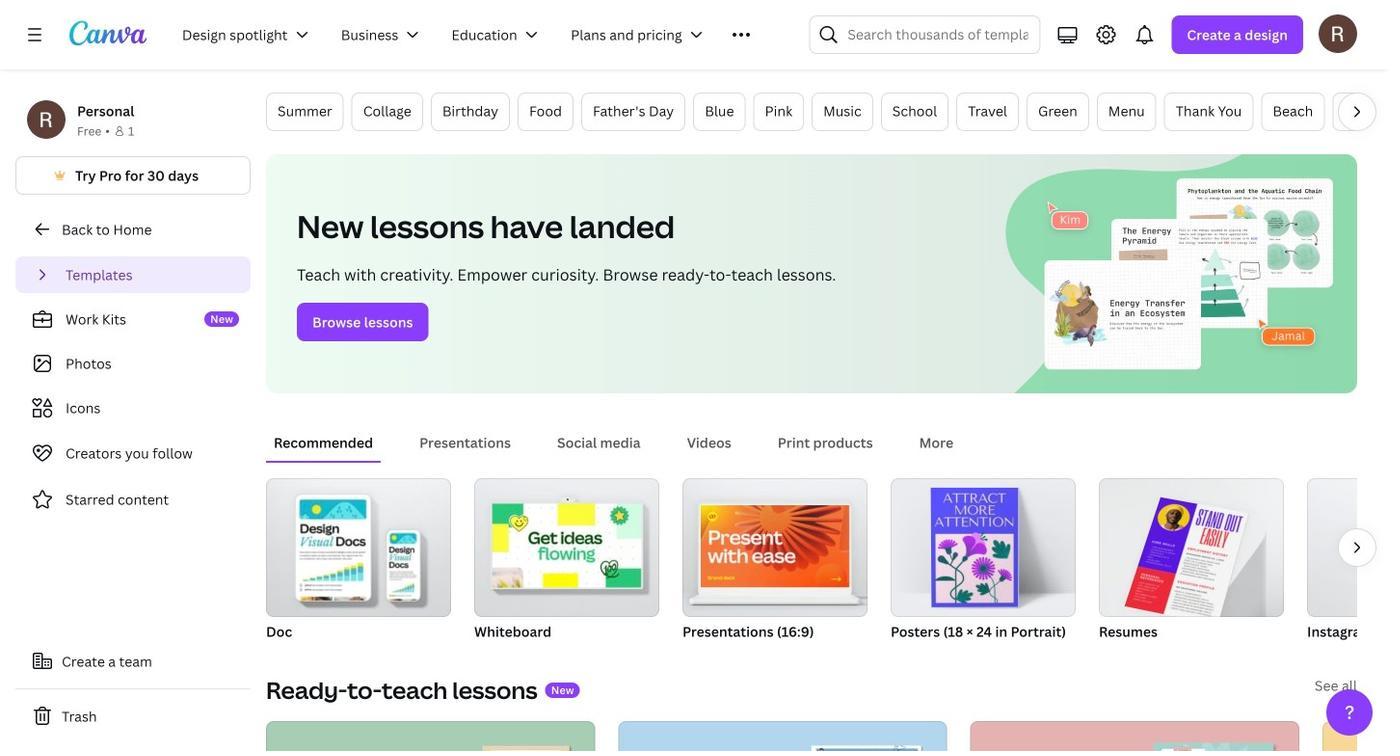 Task type: describe. For each thing, give the bounding box(es) containing it.
instagram post (square) image
[[1308, 478, 1389, 617]]

new lessons have landed image
[[999, 154, 1358, 394]]

life cycles image
[[266, 721, 595, 751]]

Search search field
[[848, 16, 1029, 53]]

polygons and pythagorean theorem image
[[619, 721, 948, 751]]

ritika waknis image
[[1319, 14, 1358, 53]]

art history 101 image
[[1323, 721, 1389, 751]]



Task type: locate. For each thing, give the bounding box(es) containing it.
presentation (16:9) image
[[683, 478, 868, 617], [701, 505, 850, 587]]

doc image
[[266, 478, 451, 617], [266, 478, 451, 617]]

whiteboard image
[[475, 478, 660, 617], [493, 504, 642, 588]]

top level navigation element
[[170, 15, 763, 54], [170, 15, 763, 54]]

pronouns image
[[971, 721, 1300, 751]]

poster (18 × 24 in portrait) image
[[891, 478, 1076, 617], [931, 488, 1019, 608]]

None search field
[[810, 15, 1041, 54]]

resume image
[[1100, 478, 1285, 617], [1125, 497, 1249, 626]]



Task type: vqa. For each thing, say whether or not it's contained in the screenshot.
Resume image
yes



